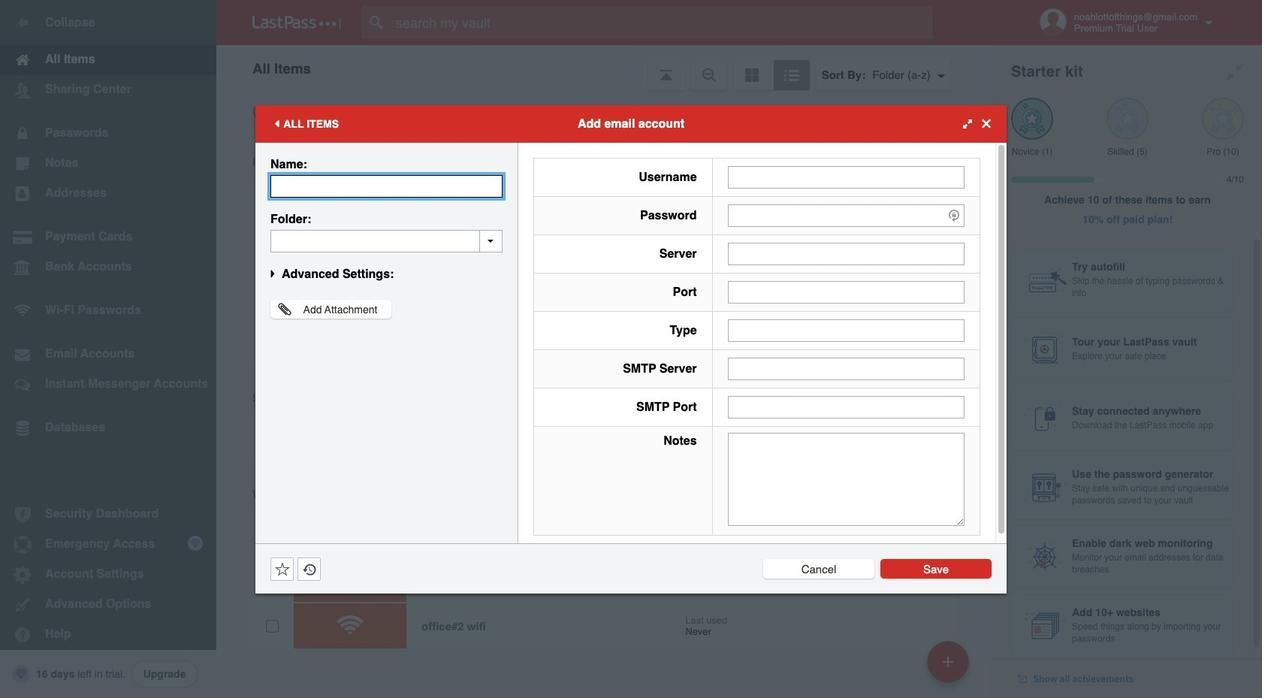 Task type: locate. For each thing, give the bounding box(es) containing it.
None password field
[[728, 204, 965, 227]]

dialog
[[255, 105, 1007, 593]]

main navigation navigation
[[0, 0, 216, 698]]

None text field
[[271, 175, 503, 197], [728, 242, 965, 265], [728, 281, 965, 303], [728, 357, 965, 380], [728, 432, 965, 526], [271, 175, 503, 197], [728, 242, 965, 265], [728, 281, 965, 303], [728, 357, 965, 380], [728, 432, 965, 526]]

None text field
[[728, 166, 965, 188], [271, 230, 503, 252], [728, 319, 965, 342], [728, 396, 965, 418], [728, 166, 965, 188], [271, 230, 503, 252], [728, 319, 965, 342], [728, 396, 965, 418]]



Task type: describe. For each thing, give the bounding box(es) containing it.
new item image
[[943, 656, 954, 667]]

new item navigation
[[922, 636, 978, 698]]

search my vault text field
[[362, 6, 963, 39]]

lastpass image
[[252, 16, 341, 29]]

vault options navigation
[[216, 45, 993, 90]]

Search search field
[[362, 6, 963, 39]]



